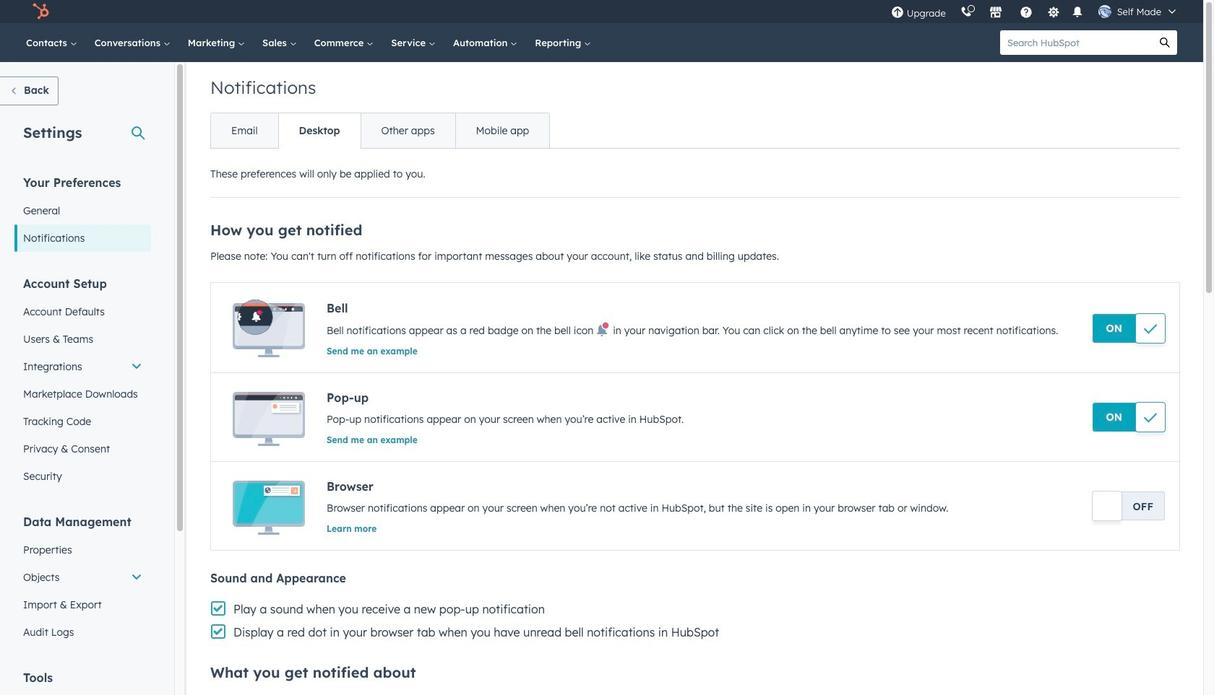 Task type: locate. For each thing, give the bounding box(es) containing it.
menu
[[884, 0, 1186, 23]]

navigation
[[210, 113, 550, 149]]

Search HubSpot search field
[[1000, 30, 1153, 55]]

data management element
[[14, 515, 151, 647]]

ruby anderson image
[[1098, 5, 1111, 18]]



Task type: vqa. For each thing, say whether or not it's contained in the screenshot.
Account Setup element
yes



Task type: describe. For each thing, give the bounding box(es) containing it.
account setup element
[[14, 276, 151, 491]]

marketplaces image
[[989, 7, 1002, 20]]

your preferences element
[[14, 175, 151, 252]]



